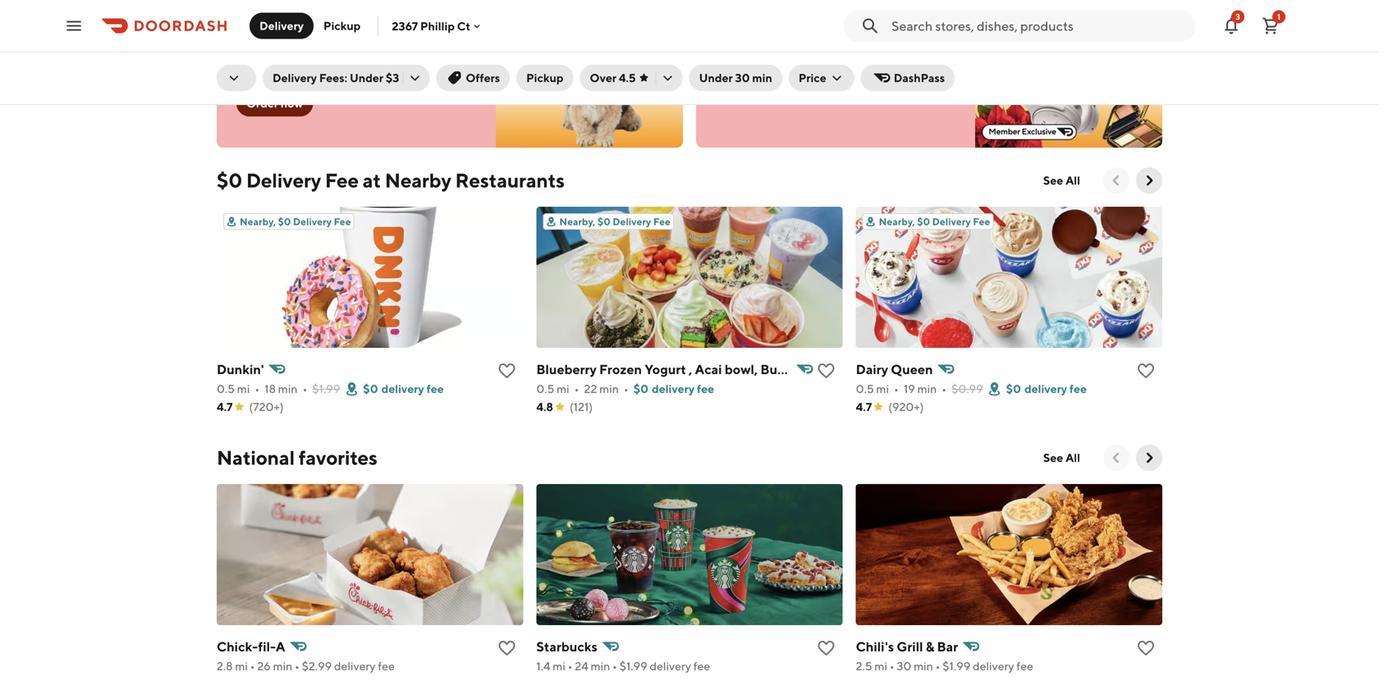 Task type: locate. For each thing, give the bounding box(es) containing it.
0 vertical spatial now
[[287, 65, 309, 79]]

click to add this store to your saved list image right bubble
[[817, 361, 836, 381]]

now right order
[[281, 96, 303, 110]]

(920+)
[[889, 400, 924, 414]]

return to dashpass button
[[716, 67, 840, 94]]

click to add this store to your saved list image for queen
[[1136, 361, 1156, 381]]

see left previous button of carousel image
[[1043, 451, 1063, 465]]

fees
[[805, 18, 837, 37], [774, 38, 806, 57]]

fee for blueberry frozen yogurt , acai bowl, bubble tea & smoothie
[[653, 216, 671, 227]]

under 30 min
[[699, 71, 772, 85]]

1 horizontal spatial $1.99
[[620, 660, 648, 673]]

off
[[306, 18, 327, 37], [392, 38, 414, 57]]

off down $35+
[[392, 38, 414, 57]]

min for 2.8 mi • 26 min • $2.99 delivery fee
[[273, 660, 293, 673]]

2 click to add this store to your saved list image from the left
[[817, 361, 836, 381]]

1 click to add this store to your saved list image from the left
[[497, 361, 517, 381]]

blueberry frozen yogurt , acai bowl, bubble tea & smoothie
[[536, 362, 900, 377]]

order now
[[246, 96, 303, 110]]

restaurants
[[455, 169, 565, 192]]

2 all from the top
[[1066, 451, 1081, 465]]

$0 delivery fee at nearby restaurants link
[[217, 167, 565, 194]]

0 horizontal spatial &
[[830, 362, 839, 377]]

phillip
[[420, 19, 455, 33]]

0 horizontal spatial pickup button
[[314, 13, 371, 39]]

0.5 up 4.8
[[536, 382, 554, 396]]

2 see all from the top
[[1043, 451, 1081, 465]]

at
[[424, 18, 440, 37], [363, 169, 381, 192]]

• left 19
[[894, 382, 899, 396]]

4.7 for dunkin'
[[217, 400, 233, 414]]

see all link left previous button of carousel icon
[[1034, 167, 1090, 194]]

0 vertical spatial see
[[1043, 174, 1063, 187]]

at right 2367
[[424, 18, 440, 37]]

0 vertical spatial &
[[830, 362, 839, 377]]

see all for national favorites
[[1043, 451, 1081, 465]]

order now button
[[236, 90, 313, 117]]

to
[[343, 38, 359, 57], [766, 73, 777, 87]]

3 0.5 from the left
[[856, 382, 874, 396]]

1 horizontal spatial under
[[699, 71, 733, 85]]

pickup
[[324, 19, 361, 32], [526, 71, 564, 85]]

3 nearby, from the left
[[879, 216, 915, 227]]

delivery
[[741, 18, 802, 37], [381, 382, 424, 396], [652, 382, 695, 396], [1025, 382, 1067, 396], [334, 660, 376, 673], [650, 660, 691, 673], [973, 660, 1014, 673]]

min for 0.5 mi • 22 min • $0 delivery fee
[[599, 382, 619, 396]]

under down service at the top of the page
[[699, 71, 733, 85]]

1 nearby, $0 delivery fee from the left
[[240, 216, 351, 227]]

mi down dunkin'
[[237, 382, 250, 396]]

1 horizontal spatial nearby, $0 delivery fee
[[559, 216, 671, 227]]

fee
[[325, 169, 359, 192], [334, 216, 351, 227], [653, 216, 671, 227], [973, 216, 990, 227]]

see all for $0 delivery fee at nearby restaurants
[[1043, 174, 1081, 187]]

see all link for $0 delivery fee at nearby restaurants
[[1034, 167, 1090, 194]]

4.7 for dairy queen
[[856, 400, 872, 414]]

1 horizontal spatial off
[[392, 38, 414, 57]]

$0.99
[[952, 382, 983, 396]]

1 0.5 from the left
[[217, 382, 235, 396]]

price button
[[789, 65, 854, 91]]

return to dashpass
[[726, 73, 830, 87]]

1 horizontal spatial to
[[766, 73, 777, 87]]

0.5 down dunkin'
[[217, 382, 235, 396]]

pickup up "up" at left
[[324, 19, 361, 32]]

mi right '2.5'
[[875, 660, 888, 673]]

2367 phillip ct
[[392, 19, 470, 33]]

•
[[255, 382, 260, 396], [303, 382, 307, 396], [574, 382, 579, 396], [624, 382, 629, 396], [894, 382, 899, 396], [942, 382, 947, 396], [250, 660, 255, 673], [295, 660, 300, 673], [568, 660, 573, 673], [613, 660, 617, 673], [890, 660, 895, 673], [936, 660, 941, 673]]

0.5 mi • 22 min • $0 delivery fee
[[536, 382, 714, 396]]

fee
[[427, 382, 444, 396], [697, 382, 714, 396], [1070, 382, 1087, 396], [378, 660, 395, 673], [694, 660, 710, 673], [1017, 660, 1034, 673]]

1 vertical spatial 30
[[897, 660, 912, 673]]

1 vertical spatial to
[[766, 73, 777, 87]]

0 vertical spatial at
[[424, 18, 440, 37]]

min for 1.4 mi • 24 min • $1.99 delivery fee
[[591, 660, 610, 673]]

1 vertical spatial &
[[926, 639, 935, 655]]

1 horizontal spatial $0 delivery fee
[[1006, 382, 1087, 396]]

2 under from the left
[[699, 71, 733, 85]]

1 horizontal spatial 4.7
[[856, 400, 872, 414]]

1 horizontal spatial pickup
[[526, 71, 564, 85]]

0 horizontal spatial 30
[[735, 71, 750, 85]]

& left bar
[[926, 639, 935, 655]]

under
[[350, 71, 383, 85], [699, 71, 733, 85]]

2.5
[[856, 660, 872, 673]]

1 nearby, from the left
[[240, 216, 276, 227]]

all left previous button of carousel icon
[[1066, 174, 1081, 187]]

mi right 2.8
[[235, 660, 248, 673]]

1 horizontal spatial click to add this store to your saved list image
[[817, 361, 836, 381]]

1 see from the top
[[1043, 174, 1063, 187]]

2 horizontal spatial 0.5
[[856, 382, 874, 396]]

blueberry
[[536, 362, 597, 377]]

service
[[716, 38, 770, 57]]

0 vertical spatial off
[[306, 18, 327, 37]]

see all
[[1043, 174, 1081, 187], [1043, 451, 1081, 465]]

bowl,
[[725, 362, 758, 377]]

starbucks
[[536, 639, 598, 655]]

2.8 mi • 26 min • $2.99 delivery fee
[[217, 660, 395, 673]]

now inside button
[[281, 96, 303, 110]]

fees up return to dashpass
[[774, 38, 806, 57]]

fee for 2.8 mi • 26 min • $2.99 delivery fee
[[378, 660, 395, 673]]

4.7 down the smoothie
[[856, 400, 872, 414]]

delivery inside $0 delivery fees and reduced service fees with dashpass
[[741, 18, 802, 37]]

25%
[[269, 18, 302, 37]]

queen
[[891, 362, 933, 377]]

mi
[[237, 382, 250, 396], [557, 382, 570, 396], [876, 382, 889, 396], [235, 660, 248, 673], [553, 660, 566, 673], [875, 660, 888, 673]]

all left previous button of carousel image
[[1066, 451, 1081, 465]]

2.8
[[217, 660, 233, 673]]

nearby, $0 delivery fee for dairy queen
[[879, 216, 990, 227]]

0 horizontal spatial off
[[306, 18, 327, 37]]

30 down service at the top of the page
[[735, 71, 750, 85]]

see left previous button of carousel icon
[[1043, 174, 1063, 187]]

1 vertical spatial see all link
[[1034, 445, 1090, 471]]

all for national favorites
[[1066, 451, 1081, 465]]

1 horizontal spatial at
[[424, 18, 440, 37]]

acai
[[695, 362, 722, 377]]

to down "orders"
[[343, 38, 359, 57]]

yogurt
[[645, 362, 686, 377]]

$0
[[716, 18, 737, 37], [217, 169, 242, 192], [278, 216, 291, 227], [598, 216, 611, 227], [917, 216, 930, 227], [363, 382, 378, 396], [634, 382, 649, 396], [1006, 382, 1021, 396]]

see for national favorites
[[1043, 451, 1063, 465]]

fees:
[[319, 71, 347, 85]]

click to add this store to your saved list image
[[1136, 361, 1156, 381], [497, 639, 517, 658], [817, 639, 836, 658], [1136, 639, 1156, 658]]

min inside under 30 min button
[[752, 71, 772, 85]]

mi for 19
[[876, 382, 889, 396]]

$1.99 right 24
[[620, 660, 648, 673]]

2 $0 delivery fee from the left
[[1006, 382, 1087, 396]]

0 horizontal spatial 4.7
[[217, 400, 233, 414]]

click to add this store to your saved list image left blueberry
[[497, 361, 517, 381]]

0.5 down the smoothie
[[856, 382, 874, 396]]

national favorites link
[[217, 445, 378, 471]]

mi for 22
[[557, 382, 570, 396]]

1 see all from the top
[[1043, 174, 1081, 187]]

mi down dairy
[[876, 382, 889, 396]]

2 horizontal spatial nearby,
[[879, 216, 915, 227]]

pickup button
[[314, 13, 371, 39], [517, 65, 574, 91]]

$1.99 right 18
[[312, 382, 340, 396]]

1 $0 delivery fee from the left
[[363, 382, 444, 396]]

all for $0 delivery fee at nearby restaurants
[[1066, 174, 1081, 187]]

1 see all link from the top
[[1034, 167, 1090, 194]]

3 nearby, $0 delivery fee from the left
[[879, 216, 990, 227]]

0 horizontal spatial to
[[343, 38, 359, 57]]

4.7 down dunkin'
[[217, 400, 233, 414]]

• left 24
[[568, 660, 573, 673]]

1 vertical spatial fees
[[774, 38, 806, 57]]

1 4.7 from the left
[[217, 400, 233, 414]]

click to add this store to your saved list image for blueberry frozen yogurt , acai bowl, bubble tea & smoothie
[[817, 361, 836, 381]]

2367
[[392, 19, 418, 33]]

1 vertical spatial pickup
[[526, 71, 564, 85]]

all
[[1066, 174, 1081, 187], [1066, 451, 1081, 465]]

$1.99 for starbucks
[[620, 660, 648, 673]]

0 vertical spatial see all
[[1043, 174, 1081, 187]]

smoothie
[[841, 362, 900, 377]]

• down bar
[[936, 660, 941, 673]]

0 horizontal spatial under
[[350, 71, 383, 85]]

1 horizontal spatial 0.5
[[536, 382, 554, 396]]

1 vertical spatial at
[[363, 169, 381, 192]]

1 horizontal spatial nearby,
[[559, 216, 596, 227]]

-
[[312, 65, 316, 79]]

0 vertical spatial to
[[343, 38, 359, 57]]

1 vertical spatial see
[[1043, 451, 1063, 465]]

1 vertical spatial off
[[392, 38, 414, 57]]

2 items, open order cart image
[[1261, 16, 1281, 36]]

• left 18
[[255, 382, 260, 396]]

delivery button
[[250, 13, 314, 39]]

0 vertical spatial see all link
[[1034, 167, 1090, 194]]

pickup left over
[[526, 71, 564, 85]]

see all left previous button of carousel image
[[1043, 451, 1081, 465]]

30 down chili's grill & bar
[[897, 660, 912, 673]]

0 vertical spatial all
[[1066, 174, 1081, 187]]

fee for 0.5 mi • 22 min • $0 delivery fee
[[697, 382, 714, 396]]

0 vertical spatial 30
[[735, 71, 750, 85]]

under left $3 on the left top
[[350, 71, 383, 85]]

2 see from the top
[[1043, 451, 1063, 465]]

0 horizontal spatial nearby, $0 delivery fee
[[240, 216, 351, 227]]

0 horizontal spatial 0.5
[[217, 382, 235, 396]]

click to add this store to your saved list image for grill
[[1136, 639, 1156, 658]]

0 horizontal spatial at
[[363, 169, 381, 192]]

1 vertical spatial see all
[[1043, 451, 1081, 465]]

notification bell image
[[1222, 16, 1241, 36]]

nearby, $0 delivery fee for dunkin'
[[240, 216, 351, 227]]

off up "up" at left
[[306, 18, 327, 37]]

pickup button left over
[[517, 65, 574, 91]]

1 button
[[1255, 9, 1287, 42]]

mi for 24
[[553, 660, 566, 673]]

1 vertical spatial now
[[281, 96, 303, 110]]

nearby, $0 delivery fee
[[240, 216, 351, 227], [559, 216, 671, 227], [879, 216, 990, 227]]

$0 delivery fee
[[363, 382, 444, 396], [1006, 382, 1087, 396]]

click to add this store to your saved list image
[[497, 361, 517, 381], [817, 361, 836, 381]]

2 nearby, $0 delivery fee from the left
[[559, 216, 671, 227]]

0.5
[[217, 382, 235, 396], [536, 382, 554, 396], [856, 382, 874, 396]]

0 horizontal spatial click to add this store to your saved list image
[[497, 361, 517, 381]]

24
[[575, 660, 588, 673]]

2 4.7 from the left
[[856, 400, 872, 414]]

2 horizontal spatial $1.99
[[943, 660, 971, 673]]

previous button of carousel image
[[1108, 172, 1125, 189]]

min
[[752, 71, 772, 85], [278, 382, 298, 396], [599, 382, 619, 396], [918, 382, 937, 396], [273, 660, 293, 673], [591, 660, 610, 673], [914, 660, 933, 673]]

dashpass
[[846, 38, 920, 57], [894, 71, 945, 85], [779, 73, 830, 87]]

delivery
[[259, 19, 304, 32], [273, 71, 317, 85], [246, 169, 321, 192], [293, 216, 332, 227], [613, 216, 651, 227], [932, 216, 971, 227]]

now left -
[[287, 65, 309, 79]]

mi right 1.4
[[553, 660, 566, 673]]

,
[[689, 362, 692, 377]]

• left 26
[[250, 660, 255, 673]]

see all link left previous button of carousel image
[[1034, 445, 1090, 471]]

previous button of carousel image
[[1108, 450, 1125, 466]]

0 horizontal spatial $0 delivery fee
[[363, 382, 444, 396]]

see all left previous button of carousel icon
[[1043, 174, 1081, 187]]

chick-fil-a
[[217, 639, 285, 655]]

2 0.5 from the left
[[536, 382, 554, 396]]

offers button
[[436, 65, 510, 91]]

see all link
[[1034, 167, 1090, 194], [1034, 445, 1090, 471]]

2 see all link from the top
[[1034, 445, 1090, 471]]

1 vertical spatial pickup button
[[517, 65, 574, 91]]

& right tea
[[830, 362, 839, 377]]

$1.99 down bar
[[943, 660, 971, 673]]

fees up with
[[805, 18, 837, 37]]

2 horizontal spatial nearby, $0 delivery fee
[[879, 216, 990, 227]]

1 horizontal spatial &
[[926, 639, 935, 655]]

at left nearby
[[363, 169, 381, 192]]

pickup button up the 12/12.
[[314, 13, 371, 39]]

1 all from the top
[[1066, 174, 1081, 187]]

2 nearby, from the left
[[559, 216, 596, 227]]

1 vertical spatial all
[[1066, 451, 1081, 465]]

mi down blueberry
[[557, 382, 570, 396]]

0 vertical spatial pickup
[[324, 19, 361, 32]]

22
[[584, 382, 597, 396]]

reduced
[[873, 18, 937, 37]]

$0 delivery fees and reduced service fees with dashpass
[[716, 18, 937, 57]]

to right return
[[766, 73, 777, 87]]

0.5 for dairy queen
[[856, 382, 874, 396]]

0 horizontal spatial nearby,
[[240, 216, 276, 227]]

0 horizontal spatial pickup
[[324, 19, 361, 32]]



Task type: describe. For each thing, give the bounding box(es) containing it.
• left $0.99
[[942, 382, 947, 396]]

• right 18
[[303, 382, 307, 396]]

• left '22'
[[574, 382, 579, 396]]

petsmart.
[[236, 38, 313, 57]]

$2.99
[[302, 660, 332, 673]]

$3
[[386, 71, 399, 85]]

0 vertical spatial fees
[[805, 18, 837, 37]]

price
[[799, 71, 827, 85]]

$15
[[362, 38, 389, 57]]

$1.99 for chili's grill & bar
[[943, 660, 971, 673]]

under inside under 30 min button
[[699, 71, 733, 85]]

nearby, for dairy queen
[[879, 216, 915, 227]]

return
[[726, 73, 763, 87]]

min for 0.5 mi • 19 min •
[[918, 382, 937, 396]]

Store search: begin typing to search for stores available on DoorDash text field
[[892, 17, 1186, 35]]

2367 phillip ct button
[[392, 19, 484, 33]]

orders
[[331, 18, 379, 37]]

min for 2.5 mi • 30 min • $1.99 delivery fee
[[914, 660, 933, 673]]

fee for 2.5 mi • 30 min • $1.99 delivery fee
[[1017, 660, 1034, 673]]

1.4 mi • 24 min • $1.99 delivery fee
[[536, 660, 710, 673]]

4.8
[[536, 400, 553, 414]]

delivery inside button
[[259, 19, 304, 32]]

under 30 min button
[[689, 65, 782, 91]]

(121)
[[570, 400, 593, 414]]

frozen
[[599, 362, 642, 377]]

0 horizontal spatial $1.99
[[312, 382, 340, 396]]

national
[[217, 446, 295, 470]]

• right 24
[[613, 660, 617, 673]]

chick-
[[217, 639, 258, 655]]

to inside get 25% off orders $35+ at petsmart. up to $15 off available now - 12/12. terms apply
[[343, 38, 359, 57]]

$0 delivery fee for dunkin'
[[363, 382, 444, 396]]

chili's
[[856, 639, 894, 655]]

over
[[590, 71, 617, 85]]

3
[[1236, 12, 1241, 21]]

next button of carousel image
[[1141, 172, 1158, 189]]

a
[[276, 639, 285, 655]]

12/12.
[[319, 65, 348, 79]]

dashpass button
[[861, 65, 955, 91]]

click to add this store to your saved list image for dunkin'
[[497, 361, 517, 381]]

30 inside button
[[735, 71, 750, 85]]

4.5
[[619, 71, 636, 85]]

terms
[[351, 65, 382, 79]]

$35+
[[383, 18, 421, 37]]

fee for 1.4 mi • 24 min • $1.99 delivery fee
[[694, 660, 710, 673]]

• left $2.99
[[295, 660, 300, 673]]

open menu image
[[64, 16, 84, 36]]

offers
[[466, 71, 500, 85]]

$0 delivery fee for dairy queen
[[1006, 382, 1087, 396]]

26
[[257, 660, 271, 673]]

get
[[236, 18, 266, 37]]

get 25% off orders $35+ at petsmart. up to $15 off available now - 12/12. terms apply
[[236, 18, 440, 79]]

(720+)
[[249, 400, 284, 414]]

fee for dunkin'
[[334, 216, 351, 227]]

dunkin'
[[217, 362, 264, 377]]

see for $0 delivery fee at nearby restaurants
[[1043, 174, 1063, 187]]

fee for dairy queen
[[973, 216, 990, 227]]

over 4.5 button
[[580, 65, 683, 91]]

min for 0.5 mi • 18 min •
[[278, 382, 298, 396]]

favorites
[[299, 446, 378, 470]]

18
[[265, 382, 276, 396]]

1
[[1278, 12, 1281, 21]]

0 vertical spatial pickup button
[[314, 13, 371, 39]]

bar
[[937, 639, 958, 655]]

nearby, for dunkin'
[[240, 216, 276, 227]]

see all link for national favorites
[[1034, 445, 1090, 471]]

dairy
[[856, 362, 888, 377]]

now inside get 25% off orders $35+ at petsmart. up to $15 off available now - 12/12. terms apply
[[287, 65, 309, 79]]

0.5 mi • 19 min •
[[856, 382, 947, 396]]

1 horizontal spatial pickup button
[[517, 65, 574, 91]]

tea
[[808, 362, 827, 377]]

0.5 mi • 18 min •
[[217, 382, 307, 396]]

1.4
[[536, 660, 551, 673]]

mi for 18
[[237, 382, 250, 396]]

mi for 30
[[875, 660, 888, 673]]

19
[[904, 382, 915, 396]]

mi for 26
[[235, 660, 248, 673]]

order
[[246, 96, 278, 110]]

apply
[[384, 65, 413, 79]]

2.5 mi • 30 min • $1.99 delivery fee
[[856, 660, 1034, 673]]

dairy queen
[[856, 362, 933, 377]]

and
[[841, 18, 870, 37]]

available
[[236, 65, 285, 79]]

next button of carousel image
[[1141, 450, 1158, 466]]

1 under from the left
[[350, 71, 383, 85]]

• down frozen
[[624, 382, 629, 396]]

$0 delivery fee at nearby restaurants
[[217, 169, 565, 192]]

1 horizontal spatial 30
[[897, 660, 912, 673]]

$0 inside $0 delivery fees and reduced service fees with dashpass
[[716, 18, 737, 37]]

with
[[809, 38, 843, 57]]

up
[[317, 38, 339, 57]]

ct
[[457, 19, 470, 33]]

nearby, $0 delivery fee for blueberry frozen yogurt , acai bowl, bubble tea & smoothie
[[559, 216, 671, 227]]

0.5 for blueberry frozen yogurt , acai bowl, bubble tea & smoothie
[[536, 382, 554, 396]]

nearby, for blueberry frozen yogurt , acai bowl, bubble tea & smoothie
[[559, 216, 596, 227]]

bubble
[[761, 362, 805, 377]]

dashpass inside $0 delivery fees and reduced service fees with dashpass
[[846, 38, 920, 57]]

national favorites
[[217, 446, 378, 470]]

• down chili's grill & bar
[[890, 660, 895, 673]]

0.5 for dunkin'
[[217, 382, 235, 396]]

grill
[[897, 639, 923, 655]]

delivery fees: under $3
[[273, 71, 399, 85]]

nearby
[[385, 169, 451, 192]]

to inside button
[[766, 73, 777, 87]]

chili's grill & bar
[[856, 639, 958, 655]]

click to add this store to your saved list image for fil-
[[497, 639, 517, 658]]

over 4.5
[[590, 71, 636, 85]]

at inside get 25% off orders $35+ at petsmart. up to $15 off available now - 12/12. terms apply
[[424, 18, 440, 37]]

fil-
[[258, 639, 276, 655]]



Task type: vqa. For each thing, say whether or not it's contained in the screenshot.


